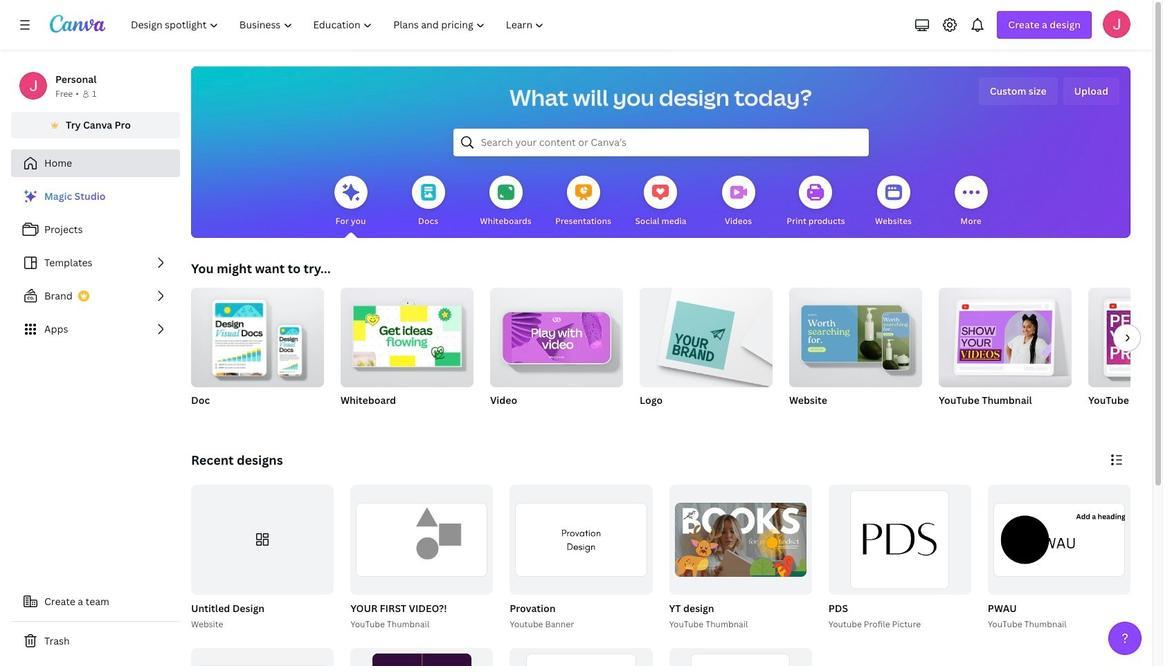 Task type: vqa. For each thing, say whether or not it's contained in the screenshot.
search search field
yes



Task type: describe. For each thing, give the bounding box(es) containing it.
Search search field
[[481, 129, 841, 156]]

top level navigation element
[[122, 11, 556, 39]]

james peterson image
[[1103, 10, 1131, 38]]



Task type: locate. For each thing, give the bounding box(es) containing it.
group
[[191, 282, 324, 425], [191, 282, 324, 388], [341, 282, 474, 425], [341, 282, 474, 388], [490, 282, 623, 425], [490, 282, 623, 388], [640, 282, 773, 425], [640, 282, 773, 388], [789, 282, 922, 425], [789, 282, 922, 388], [939, 282, 1072, 425], [939, 282, 1072, 388], [1088, 288, 1163, 425], [1088, 288, 1163, 388], [188, 485, 334, 632], [191, 485, 334, 595], [348, 485, 493, 632], [350, 485, 493, 595], [507, 485, 653, 632], [510, 485, 653, 595], [666, 485, 812, 632], [669, 485, 812, 595], [826, 485, 971, 632], [828, 485, 971, 595], [985, 485, 1131, 632], [988, 485, 1131, 595], [350, 648, 493, 667], [510, 648, 653, 667], [669, 648, 812, 667]]

list
[[11, 183, 180, 343]]

None search field
[[453, 129, 869, 156]]



